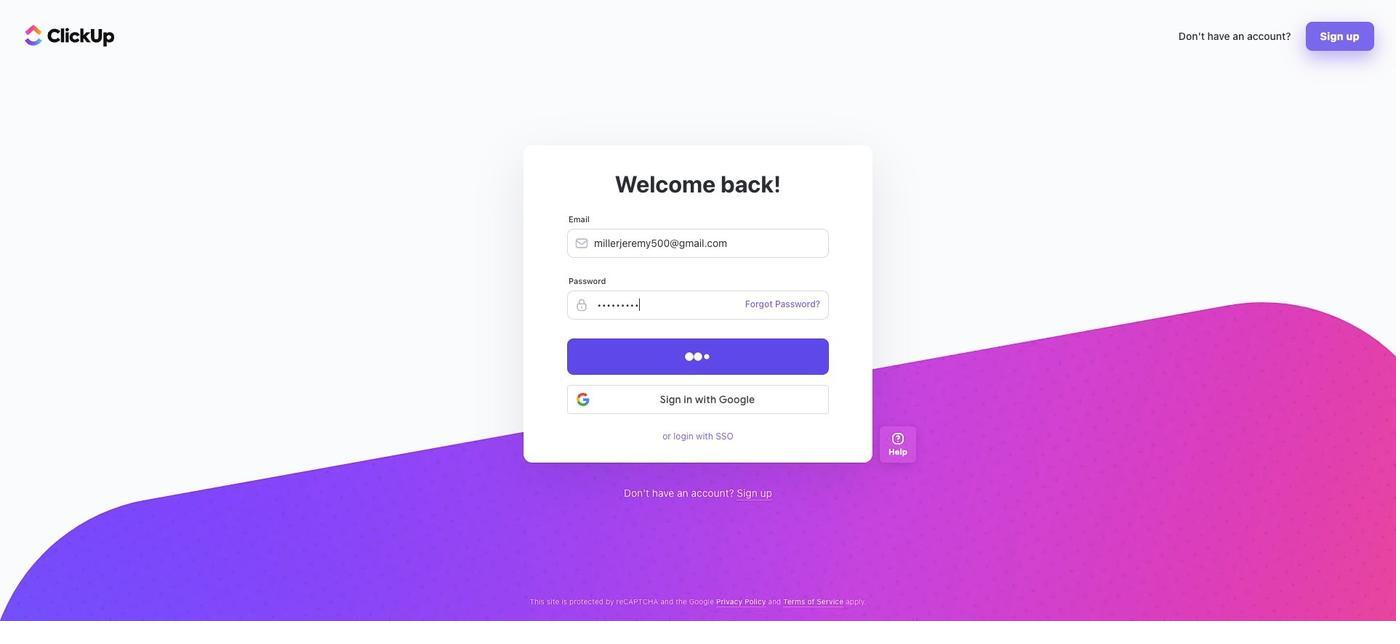 Task type: describe. For each thing, give the bounding box(es) containing it.
Enter your email email field
[[567, 229, 829, 258]]

clickup - home image
[[25, 25, 115, 47]]

Enter password password field
[[567, 290, 829, 320]]



Task type: vqa. For each thing, say whether or not it's contained in the screenshot.
rightmost Private
no



Task type: locate. For each thing, give the bounding box(es) containing it.
login element
[[560, 215, 836, 441]]



